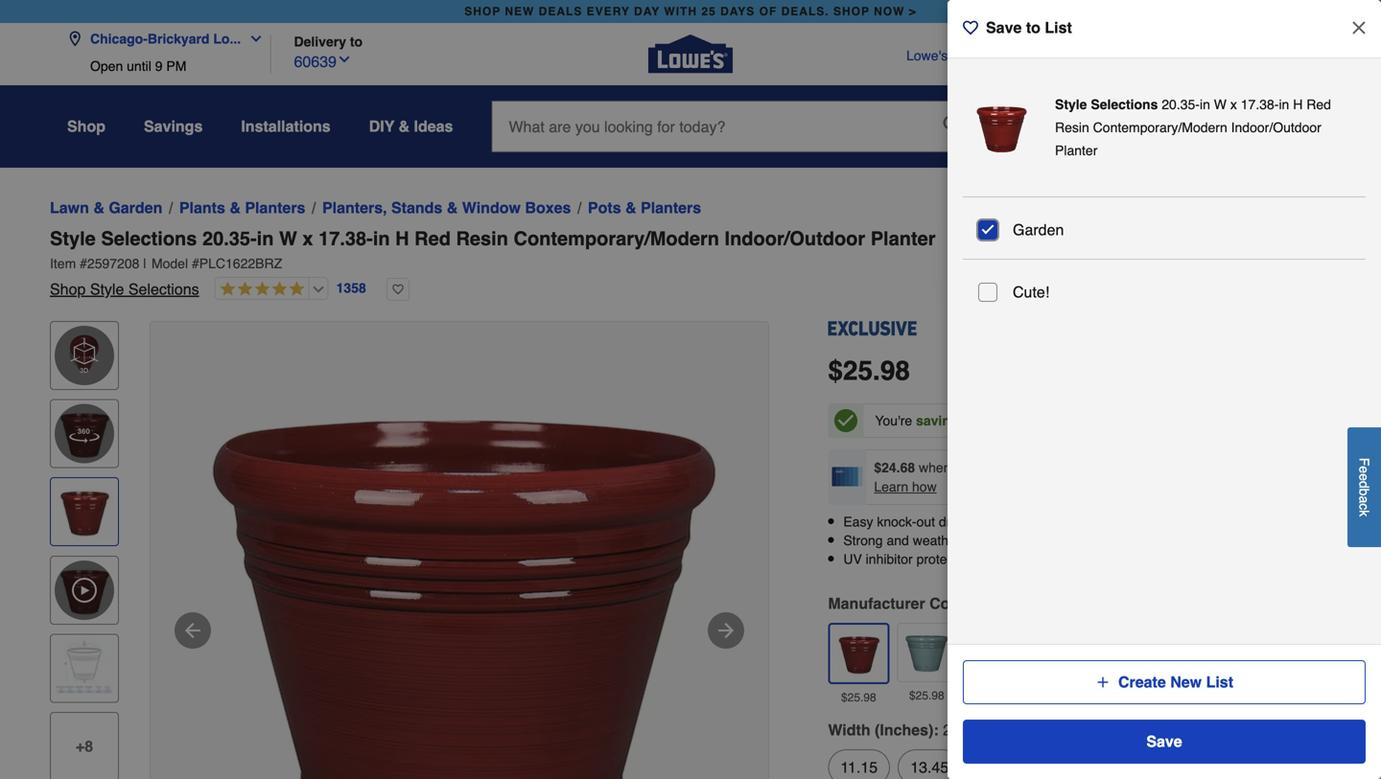 Task type: describe. For each thing, give the bounding box(es) containing it.
every
[[1229, 460, 1262, 476]]

white image
[[1036, 628, 1086, 678]]

lists
[[1072, 139, 1095, 152]]

lawn & garden link
[[50, 197, 162, 220]]

easy
[[843, 515, 873, 530]]

2 shop from the left
[[833, 5, 870, 18]]

in left "lowe's home improvement cart" image
[[1279, 97, 1289, 112]]

learn
[[874, 480, 908, 495]]

>
[[909, 5, 917, 18]]

selections for style selections 20.35-in w x 17.38-in h red resin contemporary/modern indoor/outdoor planter item # 2597208 | model # plc1622brz
[[101, 228, 197, 250]]

0 horizontal spatial 20.35
[[943, 721, 981, 739]]

save for save
[[1146, 733, 1182, 751]]

against
[[968, 552, 1011, 567]]

& for diy
[[399, 117, 410, 135]]

style selections
[[1055, 97, 1158, 112]]

60639 button
[[294, 48, 352, 73]]

(no
[[1031, 515, 1050, 530]]

shop for shop style selections
[[50, 281, 86, 298]]

0 vertical spatial heart outline image
[[963, 20, 978, 35]]

0 horizontal spatial heart outline image
[[386, 278, 409, 301]]

my lists
[[1053, 139, 1095, 152]]

lowe's credit center link
[[906, 46, 1031, 65]]

with
[[664, 5, 697, 18]]

credit
[[952, 48, 987, 63]]

holes
[[995, 515, 1027, 530]]

13.45
[[910, 759, 949, 777]]

lowe's home improvement logo image
[[648, 12, 733, 96]]

pots
[[588, 199, 621, 217]]

shop new deals every day with 25 days of deals. shop now > link
[[461, 0, 921, 23]]

and
[[887, 533, 909, 549]]

when
[[919, 460, 951, 476]]

create
[[1118, 674, 1166, 691]]

0 vertical spatial chevron down image
[[241, 31, 264, 47]]

my
[[1053, 139, 1068, 152]]

new
[[505, 5, 535, 18]]

shop button
[[67, 109, 105, 144]]

you're saving $5.99
[[875, 413, 996, 429]]

23
[[1306, 106, 1318, 119]]

in down "planters,"
[[373, 228, 390, 250]]

f e e d b a c k button
[[1348, 428, 1381, 547]]

23 button
[[1264, 103, 1322, 149]]

lowe's home improvement cart image
[[1291, 112, 1314, 135]]

required)
[[1096, 515, 1150, 530]]

search image
[[943, 115, 962, 135]]

0 horizontal spatial garden
[[109, 199, 162, 217]]

window
[[462, 199, 521, 217]]

day
[[634, 5, 660, 18]]

2 title image from the top
[[55, 639, 114, 699]]

new
[[1170, 674, 1202, 691]]

planter inside the 20.35-in w x 17.38-in h red resin contemporary/modern indoor/outdoor planter
[[1055, 143, 1098, 158]]

create new list button
[[963, 661, 1366, 705]]

width (inches) : 20.35
[[828, 721, 981, 739]]

knock-
[[877, 515, 916, 530]]

planter inside style selections 20.35-in w x 17.38-in h red resin contemporary/modern indoor/outdoor planter item # 2597208 | model # plc1622brz
[[871, 228, 936, 250]]

indoor/outdoor inside the 20.35-in w x 17.38-in h red resin contemporary/modern indoor/outdoor planter
[[1231, 120, 1321, 135]]

diy
[[369, 117, 394, 135]]

b
[[1357, 489, 1372, 496]]

deals
[[539, 5, 582, 18]]

2 vertical spatial selections
[[128, 281, 199, 298]]

contemporary/modern inside style selections 20.35-in w x 17.38-in h red resin contemporary/modern indoor/outdoor planter item # 2597208 | model # plc1622brz
[[514, 228, 719, 250]]

planters for plants & planters
[[245, 199, 305, 217]]

$25.98 for red image
[[841, 691, 876, 705]]

$25.98 for gray image
[[1111, 689, 1146, 703]]

selections for style selections
[[1091, 97, 1158, 112]]

material
[[1052, 533, 1100, 549]]

learn how button
[[874, 478, 937, 497]]

purchases
[[1164, 460, 1226, 476]]

1 vertical spatial garden
[[1013, 221, 1064, 239]]

red image
[[834, 629, 884, 679]]

h inside style selections 20.35-in w x 17.38-in h red resin contemporary/modern indoor/outdoor planter item # 2597208 | model # plc1622brz
[[395, 228, 409, 250]]

1 # from the left
[[80, 256, 87, 271]]

day.
[[1266, 460, 1290, 476]]

delivery
[[294, 34, 346, 49]]

$24.68
[[874, 460, 915, 476]]

fading
[[1015, 552, 1052, 567]]

ideas
[[414, 117, 453, 135]]

inhibitor
[[866, 552, 913, 567]]

ad
[[1201, 48, 1217, 63]]

w inside style selections 20.35-in w x 17.38-in h red resin contemporary/modern indoor/outdoor planter item # 2597208 | model # plc1622brz
[[279, 228, 297, 250]]

lowe's home improvement notification center image
[[1137, 112, 1160, 135]]

2 # from the left
[[192, 256, 199, 271]]

close image
[[1349, 18, 1369, 37]]

resin inside the 20.35-in w x 17.38-in h red resin contemporary/modern indoor/outdoor planter
[[1055, 120, 1089, 135]]

camera image
[[986, 117, 1006, 136]]

lawn & garden
[[50, 199, 162, 217]]

you're
[[875, 413, 912, 429]]

red inside style selections 20.35-in w x 17.38-in h red resin contemporary/modern indoor/outdoor planter item # 2597208 | model # plc1622brz
[[414, 228, 451, 250]]

& for pots
[[625, 199, 636, 217]]

savings button
[[144, 109, 203, 144]]

h inside the 20.35-in w x 17.38-in h red resin contemporary/modern indoor/outdoor planter
[[1293, 97, 1303, 112]]

$25.98 for spa blue image
[[909, 689, 944, 703]]

to for delivery
[[350, 34, 363, 49]]

9
[[155, 59, 163, 74]]

every
[[587, 5, 630, 18]]

open
[[90, 59, 123, 74]]

save to list
[[986, 19, 1072, 36]]

style selections 20.35-in w x 17.38-in h red resin contemporary/modern indoor/outdoor planter item # 2597208 | model # plc1622brz
[[50, 228, 936, 271]]

+8 button
[[50, 713, 119, 780]]

shop style selections
[[50, 281, 199, 298]]

planters for pots & planters
[[641, 199, 701, 217]]

installations button
[[241, 109, 331, 144]]

order
[[1054, 48, 1089, 63]]

& right stands
[[447, 199, 458, 217]]

4.7 stars image
[[215, 281, 305, 299]]

60639
[[294, 53, 337, 70]]

|
[[143, 256, 147, 271]]

planters, stands & window boxes link
[[322, 197, 571, 220]]

weekly
[[1154, 48, 1197, 63]]

model
[[151, 256, 188, 271]]

20.35- inside the 20.35-in w x 17.38-in h red resin contemporary/modern indoor/outdoor planter
[[1162, 97, 1200, 112]]

choose
[[980, 460, 1023, 476]]

pots & planters
[[588, 199, 701, 217]]

pm
[[166, 59, 186, 74]]

list for save to list
[[1045, 19, 1072, 36]]

order status
[[1054, 48, 1130, 63]]

2 vertical spatial style
[[90, 281, 124, 298]]

lowe's for lowe's pro
[[1240, 48, 1281, 63]]

:
[[934, 721, 939, 739]]



Task type: locate. For each thing, give the bounding box(es) containing it.
arrow left image
[[181, 620, 204, 643]]

0 vertical spatial planter
[[1055, 143, 1098, 158]]

f e e d b a c k
[[1357, 458, 1372, 517]]

1 horizontal spatial save
[[1146, 733, 1182, 751]]

style up item
[[50, 228, 96, 250]]

0 vertical spatial x
[[1230, 97, 1237, 112]]

red
[[1306, 97, 1331, 112], [414, 228, 451, 250]]

1 horizontal spatial heart outline image
[[963, 20, 978, 35]]

0 horizontal spatial list
[[1045, 19, 1072, 36]]

0 horizontal spatial red
[[414, 228, 451, 250]]

eligible
[[1118, 460, 1160, 476]]

lowe's inside 'link'
[[1240, 48, 1281, 63]]

1 horizontal spatial planter
[[1055, 143, 1098, 158]]

1 horizontal spatial to
[[1026, 19, 1041, 36]]

resin inside style selections 20.35-in w x 17.38-in h red resin contemporary/modern indoor/outdoor planter item # 2597208 | model # plc1622brz
[[456, 228, 508, 250]]

1 planters from the left
[[245, 199, 305, 217]]

0 horizontal spatial 17.38-
[[319, 228, 373, 250]]

1 vertical spatial h
[[395, 228, 409, 250]]

& inside button
[[399, 117, 410, 135]]

2 e from the top
[[1357, 474, 1372, 481]]

open until 9 pm
[[90, 59, 186, 74]]

1 vertical spatial list
[[1206, 674, 1233, 691]]

list for create new list
[[1206, 674, 1233, 691]]

h
[[1293, 97, 1303, 112], [395, 228, 409, 250]]

1 horizontal spatial 25
[[843, 356, 873, 387]]

1 horizontal spatial 20.35
[[1052, 759, 1091, 777]]

1 vertical spatial selections
[[101, 228, 197, 250]]

savings
[[144, 117, 203, 135]]

0 vertical spatial resin
[[1055, 120, 1089, 135]]

strong
[[843, 533, 883, 549]]

e up d
[[1357, 466, 1372, 474]]

0 horizontal spatial h
[[395, 228, 409, 250]]

1 horizontal spatial contemporary/modern
[[1093, 120, 1227, 135]]

1 e from the top
[[1357, 466, 1372, 474]]

plants & planters link
[[179, 197, 305, 220]]

list right new
[[1206, 674, 1233, 691]]

a
[[1357, 496, 1372, 504]]

red down pro
[[1306, 97, 1331, 112]]

1 vertical spatial chevron down image
[[337, 52, 352, 67]]

to right the delivery in the left top of the page
[[350, 34, 363, 49]]

w inside the 20.35-in w x 17.38-in h red resin contemporary/modern indoor/outdoor planter
[[1214, 97, 1227, 112]]

0 vertical spatial 20.35-
[[1162, 97, 1200, 112]]

f
[[1357, 458, 1372, 466]]

1 vertical spatial red
[[414, 228, 451, 250]]

location image
[[67, 31, 82, 47]]

1 horizontal spatial shop
[[833, 5, 870, 18]]

chat invite button image
[[1294, 709, 1352, 768]]

1 vertical spatial 25
[[843, 356, 873, 387]]

$25.98 up width
[[841, 691, 876, 705]]

$25.98 down blue image
[[976, 689, 1012, 703]]

lowe's home improvement lists image
[[1061, 111, 1084, 134]]

how
[[912, 480, 937, 495]]

$25.98 up :
[[909, 689, 944, 703]]

lowe's pro link
[[1240, 46, 1314, 65]]

1 vertical spatial 20.35
[[1052, 759, 1091, 777]]

98
[[880, 356, 910, 387]]

1 title image from the top
[[55, 483, 114, 542]]

$24.68 when you choose 5% savings on eligible purchases every day. learn how
[[874, 460, 1290, 495]]

1 vertical spatial style
[[50, 228, 96, 250]]

planters inside pots & planters link
[[641, 199, 701, 217]]

0 vertical spatial style
[[1055, 97, 1087, 112]]

indoor/outdoor inside style selections 20.35-in w x 17.38-in h red resin contemporary/modern indoor/outdoor planter item # 2597208 | model # plc1622brz
[[725, 228, 865, 250]]

savings
[[1050, 460, 1096, 476]]

lowe's pro
[[1240, 48, 1314, 63]]

& for plants
[[230, 199, 241, 217]]

0 vertical spatial title image
[[55, 483, 114, 542]]

0 horizontal spatial shop
[[464, 5, 501, 18]]

1 vertical spatial w
[[279, 228, 297, 250]]

2597208
[[87, 256, 139, 271]]

heart outline image up the credit
[[963, 20, 978, 35]]

1 vertical spatial title image
[[55, 639, 114, 699]]

1 horizontal spatial w
[[1214, 97, 1227, 112]]

lowe's left pro
[[1240, 48, 1281, 63]]

chevron down image down delivery to
[[337, 52, 352, 67]]

1 vertical spatial planter
[[871, 228, 936, 250]]

w
[[1214, 97, 1227, 112], [279, 228, 297, 250]]

in up plc1622brz
[[257, 228, 274, 250]]

17.38- inside the 20.35-in w x 17.38-in h red resin contemporary/modern indoor/outdoor planter
[[1241, 97, 1279, 112]]

1 horizontal spatial x
[[1230, 97, 1237, 112]]

# right model
[[192, 256, 199, 271]]

0 vertical spatial garden
[[109, 199, 162, 217]]

heart outline image
[[963, 20, 978, 35], [386, 278, 409, 301]]

style up my lists
[[1055, 97, 1087, 112]]

shop down open
[[67, 117, 105, 135]]

2 planters from the left
[[641, 199, 701, 217]]

# right item
[[80, 256, 87, 271]]

resin up my lists
[[1055, 120, 1089, 135]]

chevron down image
[[241, 31, 264, 47], [337, 52, 352, 67]]

0 vertical spatial shop
[[67, 117, 105, 135]]

0 horizontal spatial 25
[[701, 5, 716, 18]]

$25.98 for blue image
[[976, 689, 1012, 703]]

20.35-
[[1162, 97, 1200, 112], [202, 228, 257, 250]]

0 vertical spatial 25
[[701, 5, 716, 18]]

1 vertical spatial shop
[[50, 281, 86, 298]]

arrow right image
[[715, 620, 738, 643]]

to
[[1026, 19, 1041, 36], [350, 34, 363, 49]]

resin down window on the left top of the page
[[456, 228, 508, 250]]

17.38-
[[1241, 97, 1279, 112], [319, 228, 373, 250]]

save for save to list
[[986, 19, 1022, 36]]

in down ad
[[1200, 97, 1210, 112]]

$25.98 down gray image
[[1111, 689, 1146, 703]]

1 horizontal spatial #
[[192, 256, 199, 271]]

1 vertical spatial indoor/outdoor
[[725, 228, 865, 250]]

to for save
[[1026, 19, 1041, 36]]

diy & ideas
[[369, 117, 453, 135]]

w down ad
[[1214, 97, 1227, 112]]

$5.99
[[962, 413, 996, 429]]

0 vertical spatial w
[[1214, 97, 1227, 112]]

1 vertical spatial save
[[1146, 733, 1182, 751]]

manufacturer
[[828, 595, 925, 613]]

0 vertical spatial red
[[1306, 97, 1331, 112]]

heart outline image right 1358
[[386, 278, 409, 301]]

order status link
[[1054, 46, 1130, 65]]

0 vertical spatial selections
[[1091, 97, 1158, 112]]

cute!
[[1013, 283, 1049, 301]]

0 vertical spatial list
[[1045, 19, 1072, 36]]

0 vertical spatial 20.35
[[943, 721, 981, 739]]

lowe's left the credit
[[906, 48, 948, 63]]

1 lowe's from the left
[[906, 48, 948, 63]]

1 horizontal spatial chevron down image
[[337, 52, 352, 67]]

style down 2597208
[[90, 281, 124, 298]]

selections inside style selections 20.35-in w x 17.38-in h red resin contemporary/modern indoor/outdoor planter item # 2597208 | model # plc1622brz
[[101, 228, 197, 250]]

resin
[[1019, 533, 1049, 549]]

red inside the 20.35-in w x 17.38-in h red resin contemporary/modern indoor/outdoor planter
[[1306, 97, 1331, 112]]

1 vertical spatial x
[[303, 228, 313, 250]]

x up 4.7 stars image
[[303, 228, 313, 250]]

& right lawn
[[93, 199, 104, 217]]

e
[[1357, 466, 1372, 474], [1357, 474, 1372, 481]]

0 horizontal spatial lowe's
[[906, 48, 948, 63]]

weekly ad link
[[1154, 46, 1217, 65]]

status
[[1092, 48, 1130, 63]]

& right the diy
[[399, 117, 410, 135]]

resistant
[[965, 533, 1016, 549]]

17.38- down "planters,"
[[319, 228, 373, 250]]

planters,
[[322, 199, 387, 217]]

chicago-brickyard lo... button
[[67, 20, 272, 59]]

shop left new
[[464, 5, 501, 18]]

days
[[720, 5, 755, 18]]

garden up | in the left of the page
[[109, 199, 162, 217]]

garden
[[109, 199, 162, 217], [1013, 221, 1064, 239]]

lowe's credit center
[[906, 48, 1031, 63]]

spa blue image
[[902, 628, 952, 678]]

1 horizontal spatial lowe's
[[1240, 48, 1281, 63]]

selections up | in the left of the page
[[101, 228, 197, 250]]

x left 23 button
[[1230, 97, 1237, 112]]

5%
[[1027, 460, 1046, 476]]

shop for shop
[[67, 117, 105, 135]]

0 horizontal spatial indoor/outdoor
[[725, 228, 865, 250]]

item number 2 5 9 7 2 0 8 and model number p l c 1 6 2 2 b r z element
[[50, 254, 1331, 273]]

0 horizontal spatial #
[[80, 256, 87, 271]]

pots & planters link
[[588, 197, 701, 220]]

you
[[955, 460, 976, 476]]

16.49
[[981, 759, 1020, 777]]

until
[[127, 59, 151, 74]]

planters up plc1622brz
[[245, 199, 305, 217]]

1 horizontal spatial resin
[[1055, 120, 1089, 135]]

1 horizontal spatial indoor/outdoor
[[1231, 120, 1321, 135]]

0 horizontal spatial resin
[[456, 228, 508, 250]]

0 horizontal spatial 20.35-
[[202, 228, 257, 250]]

None search field
[[491, 101, 1015, 168]]

0 vertical spatial save
[[986, 19, 1022, 36]]

chevron down image inside 60639 button
[[337, 52, 352, 67]]

& for lawn
[[93, 199, 104, 217]]

1 horizontal spatial red
[[1306, 97, 1331, 112]]

chicago-
[[90, 31, 148, 47]]

shop left now
[[833, 5, 870, 18]]

x inside the 20.35-in w x 17.38-in h red resin contemporary/modern indoor/outdoor planter
[[1230, 97, 1237, 112]]

0 horizontal spatial planter
[[871, 228, 936, 250]]

0 horizontal spatial to
[[350, 34, 363, 49]]

1 horizontal spatial garden
[[1013, 221, 1064, 239]]

17.38- inside style selections 20.35-in w x 17.38-in h red resin contemporary/modern indoor/outdoor planter item # 2597208 | model # plc1622brz
[[319, 228, 373, 250]]

k
[[1357, 510, 1372, 517]]

lo...
[[213, 31, 241, 47]]

save inside 'button'
[[1146, 733, 1182, 751]]

to up center
[[1026, 19, 1041, 36]]

0 vertical spatial h
[[1293, 97, 1303, 112]]

style for style selections
[[1055, 97, 1087, 112]]

1 shop from the left
[[464, 5, 501, 18]]

weather-
[[913, 533, 965, 549]]

0 horizontal spatial w
[[279, 228, 297, 250]]

$28.48
[[1043, 689, 1079, 703]]

25 left 98
[[843, 356, 873, 387]]

planters up item number 2 5 9 7 2 0 8 and model number p l c 1 6 2 2 b r z element
[[641, 199, 701, 217]]

x inside style selections 20.35-in w x 17.38-in h red resin contemporary/modern indoor/outdoor planter item # 2597208 | model # plc1622brz
[[303, 228, 313, 250]]

20.35- right lowe's home improvement notification center icon on the top right of page
[[1162, 97, 1200, 112]]

w up plc1622brz
[[279, 228, 297, 250]]

0 horizontal spatial x
[[303, 228, 313, 250]]

1 vertical spatial resin
[[456, 228, 508, 250]]

plants & planters
[[179, 199, 305, 217]]

d
[[1357, 481, 1372, 489]]

indoor/outdoor
[[1231, 120, 1321, 135], [725, 228, 865, 250]]

list inside button
[[1206, 674, 1233, 691]]

1 horizontal spatial 17.38-
[[1241, 97, 1279, 112]]

list up order
[[1045, 19, 1072, 36]]

e up b
[[1357, 474, 1372, 481]]

#
[[80, 256, 87, 271], [192, 256, 199, 271]]

0 horizontal spatial planters
[[245, 199, 305, 217]]

selections down model
[[128, 281, 199, 298]]

lowe's
[[906, 48, 948, 63], [1240, 48, 1281, 63]]

uv
[[843, 552, 862, 567]]

style for style selections 20.35-in w x 17.38-in h red resin contemporary/modern indoor/outdoor planter item # 2597208 | model # plc1622brz
[[50, 228, 96, 250]]

planters inside plants & planters link
[[245, 199, 305, 217]]

20.35- up plc1622brz
[[202, 228, 257, 250]]

plus image
[[1095, 675, 1111, 691]]

protects
[[916, 552, 964, 567]]

$
[[828, 356, 843, 387]]

17.38- left "lowe's home improvement cart" image
[[1241, 97, 1279, 112]]

style selections image
[[971, 97, 1032, 158]]

shop down item
[[50, 281, 86, 298]]

& right pots in the top of the page
[[625, 199, 636, 217]]

check circle filled image
[[834, 410, 857, 433]]

pro
[[1285, 48, 1314, 63]]

garden up cute!
[[1013, 221, 1064, 239]]

chevron down image left the delivery in the left top of the page
[[241, 31, 264, 47]]

lowe's for lowe's credit center
[[906, 48, 948, 63]]

drainage
[[939, 515, 991, 530]]

20.35 right :
[[943, 721, 981, 739]]

contemporary/modern down style selections
[[1093, 120, 1227, 135]]

(inches)
[[875, 721, 934, 739]]

25 right with
[[701, 5, 716, 18]]

0 vertical spatial contemporary/modern
[[1093, 120, 1227, 135]]

1 horizontal spatial planters
[[641, 199, 701, 217]]

2 lowe's from the left
[[1240, 48, 1281, 63]]

1 vertical spatial 17.38-
[[319, 228, 373, 250]]

contemporary/modern down pots in the top of the page
[[514, 228, 719, 250]]

red down planters, stands & window boxes link
[[414, 228, 451, 250]]

1 vertical spatial heart outline image
[[386, 278, 409, 301]]

contemporary/modern
[[1093, 120, 1227, 135], [514, 228, 719, 250]]

0 vertical spatial 17.38-
[[1241, 97, 1279, 112]]

& right the plants
[[230, 199, 241, 217]]

lawn
[[50, 199, 89, 217]]

contemporary/modern inside the 20.35-in w x 17.38-in h red resin contemporary/modern indoor/outdoor planter
[[1093, 120, 1227, 135]]

of
[[759, 5, 777, 18]]

plants
[[179, 199, 225, 217]]

resin
[[1055, 120, 1089, 135], [456, 228, 508, 250]]

blue image
[[969, 628, 1019, 678]]

in
[[1200, 97, 1210, 112], [1279, 97, 1289, 112], [257, 228, 274, 250], [373, 228, 390, 250]]

0 horizontal spatial chevron down image
[[241, 31, 264, 47]]

1 horizontal spatial h
[[1293, 97, 1303, 112]]

0 horizontal spatial save
[[986, 19, 1022, 36]]

list
[[1045, 19, 1072, 36], [1206, 674, 1233, 691]]

gray image
[[1103, 628, 1153, 678]]

save down create new list button
[[1146, 733, 1182, 751]]

stands
[[391, 199, 442, 217]]

20.35 right the 16.49
[[1052, 759, 1091, 777]]

save up center
[[986, 19, 1022, 36]]

Search Query text field
[[492, 102, 928, 152]]

1 vertical spatial 20.35-
[[202, 228, 257, 250]]

h left 23
[[1293, 97, 1303, 112]]

1 horizontal spatial 20.35-
[[1162, 97, 1200, 112]]

title image
[[55, 483, 114, 542], [55, 639, 114, 699]]

on
[[1099, 460, 1114, 476]]

style
[[1055, 97, 1087, 112], [50, 228, 96, 250], [90, 281, 124, 298]]

20.35- inside style selections 20.35-in w x 17.38-in h red resin contemporary/modern indoor/outdoor planter item # 2597208 | model # plc1622brz
[[202, 228, 257, 250]]

c
[[1357, 504, 1372, 510]]

1 vertical spatial contemporary/modern
[[514, 228, 719, 250]]

0 horizontal spatial contemporary/modern
[[514, 228, 719, 250]]

selections down 'status'
[[1091, 97, 1158, 112]]

drilling
[[1054, 515, 1093, 530]]

1 horizontal spatial list
[[1206, 674, 1233, 691]]

style inside style selections 20.35-in w x 17.38-in h red resin contemporary/modern indoor/outdoor planter item # 2597208 | model # plc1622brz
[[50, 228, 96, 250]]

0 vertical spatial indoor/outdoor
[[1231, 120, 1321, 135]]

h down stands
[[395, 228, 409, 250]]

color/finish
[[929, 595, 1019, 613]]



Task type: vqa. For each thing, say whether or not it's contained in the screenshot.
Style within style selections 20.35-in w x 17.38-in h red resin contemporary/modern indoor/outdoor planter item # 2597208 | model # plc1622brz
yes



